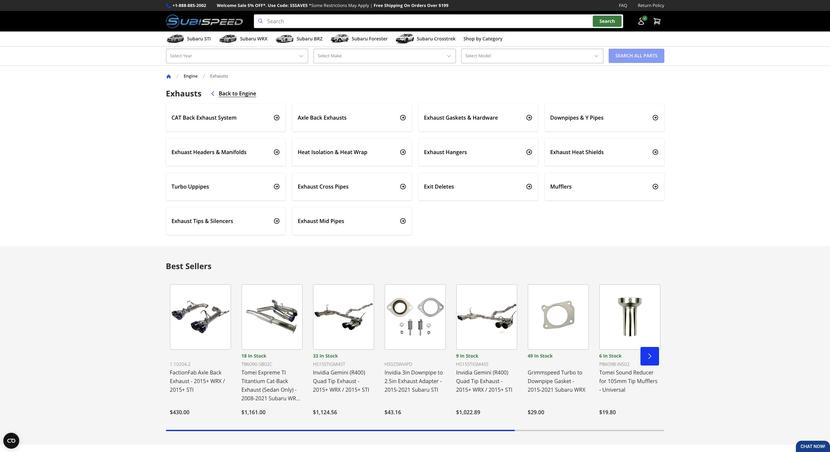 Task type: vqa. For each thing, say whether or not it's contained in the screenshot.
cockpit,
no



Task type: describe. For each thing, give the bounding box(es) containing it.
exhaust heat shields
[[551, 148, 604, 156]]

subaru forester
[[352, 36, 388, 42]]

subaru inside "subaru brz" dropdown button
[[297, 36, 313, 42]]

pipes inside downpipes & y pipes link
[[590, 114, 604, 121]]

$29.00
[[528, 409, 545, 416]]

exhaust gaskets & hardware
[[424, 114, 499, 121]]

factionfab axle back exhaust - 2015+ wrx / 2015+ sti image
[[170, 284, 231, 350]]

exhaust inside exhaust gaskets & hardware link
[[424, 114, 445, 121]]

2002
[[197, 2, 206, 8]]

turbo inside grimmspeed turbo to downpipe gasket - 2015-2021 subaru wrx
[[562, 369, 577, 376]]

shields
[[586, 148, 604, 156]]

a subaru brz thumbnail image image
[[276, 34, 294, 44]]

welcome
[[217, 2, 237, 8]]

cat-
[[267, 378, 277, 385]]

2 vertical spatial exhausts
[[324, 114, 347, 121]]

factionfab
[[170, 369, 197, 376]]

grimmspeed
[[528, 369, 560, 376]]

may
[[349, 2, 357, 8]]

expreme
[[258, 369, 280, 376]]

return policy link
[[638, 2, 665, 9]]

shipping
[[385, 2, 403, 8]]

9
[[457, 353, 459, 359]]

cat back exhaust system
[[172, 114, 237, 121]]

off*.
[[255, 2, 267, 8]]

exhaust mid pipes
[[298, 217, 345, 225]]

sb02c
[[259, 361, 273, 367]]

cat
[[172, 114, 182, 121]]

system
[[218, 114, 237, 121]]

exit deletes
[[424, 183, 454, 190]]

$1,161.00
[[242, 409, 266, 416]]

wrx inside grimmspeed turbo to downpipe gasket - 2015-2021 subaru wrx
[[575, 386, 586, 394]]

shop by category button
[[464, 33, 503, 46]]

isolation
[[312, 148, 334, 156]]

invidia for $1,022.89
[[457, 369, 473, 376]]

deletes
[[435, 183, 454, 190]]

2.5in
[[385, 378, 397, 385]]

back inside the axle back exhausts link
[[310, 114, 323, 121]]

6
[[600, 353, 602, 359]]

shop by category
[[464, 36, 503, 42]]

0 horizontal spatial mufflers
[[551, 183, 572, 190]]

invidia gemini (r400) quad tip exhaust - 2015+ wrx / 2015+ sti image for $1,022.89
[[457, 284, 518, 350]]

- inside the hs02swiapd invidia 3in downpipe to 2.5in exhaust adapter  - 2015-2021 subaru sti
[[441, 378, 442, 385]]

sti inside dropdown button
[[204, 36, 211, 42]]

hs15stigm4ss
[[457, 361, 489, 367]]

- inside 33 in stock hs15stigm4st invidia gemini (r400) quad tip exhaust - 2015+ wrx / 2015+ sti
[[358, 378, 360, 385]]

& for exhaust tips & silencers
[[205, 217, 209, 225]]

gemini for $1,124.56
[[331, 369, 349, 376]]

/ inside 33 in stock hs15stigm4st invidia gemini (r400) quad tip exhaust - 2015+ wrx / 2015+ sti
[[342, 386, 344, 394]]

quad for $1,022.89
[[457, 378, 470, 385]]

heat isolation & heat wrap
[[298, 148, 368, 156]]

hs02swiapd invidia 3in downpipe to 2.5in exhaust adapter  - 2015-2021 subaru sti
[[385, 361, 443, 394]]

tip inside 6 in stock pb609b-ins02 tomei sound reducer for 105mm tip mufflers - universal
[[629, 378, 636, 385]]

stock for $1,022.89
[[466, 353, 479, 359]]

stock for $1,161.00
[[254, 353, 267, 359]]

exhaust tips & silencers link
[[166, 207, 286, 235]]

exhaust cross pipes
[[298, 183, 349, 190]]

exhaust cross pipes link
[[292, 173, 412, 201]]

exhaust inside '1.10204.2 factionfab axle back exhaust - 2015+ wrx / 2015+ sti'
[[170, 378, 190, 385]]

- inside the 18 in stock tb6090-sb02c tomei expreme ti titantium cat-back exhaust (sedan only) - 2008-2021 subaru wrx & sti
[[295, 386, 297, 394]]

open widget image
[[3, 433, 19, 449]]

back to engine
[[219, 90, 256, 97]]

$199
[[439, 2, 449, 8]]

stock for $1,124.56
[[326, 353, 338, 359]]

2021 inside the hs02swiapd invidia 3in downpipe to 2.5in exhaust adapter  - 2015-2021 subaru sti
[[399, 386, 411, 394]]

exhaust inside the exhaust cross pipes link
[[298, 183, 318, 190]]

to inside grimmspeed turbo to downpipe gasket - 2015-2021 subaru wrx
[[578, 369, 583, 376]]

headers
[[193, 148, 215, 156]]

pipes for exhaust cross pipes
[[335, 183, 349, 190]]

wrx inside 9 in stock hs15stigm4ss invidia gemini (r400) quad tip exhaust - 2015+ wrx / 2015+ sti
[[473, 386, 484, 394]]

ins02
[[618, 361, 630, 367]]

1 heat from the left
[[298, 148, 310, 156]]

hangers
[[446, 148, 467, 156]]

2 heat from the left
[[340, 148, 353, 156]]

subaru inside subaru forester dropdown button
[[352, 36, 368, 42]]

brz
[[314, 36, 323, 42]]

a subaru sti thumbnail image image
[[166, 34, 185, 44]]

tomei sound reducer for 105mm tip mufflers - universal image
[[600, 284, 661, 350]]

best sellers
[[166, 261, 212, 271]]

exhaust inside cat back exhaust system link
[[197, 114, 217, 121]]

home image
[[166, 73, 171, 79]]

exhaust hangers
[[424, 148, 467, 156]]

(r400) for $1,022.89
[[493, 369, 509, 376]]

1.10204.2 factionfab axle back exhaust - 2015+ wrx / 2015+ sti
[[170, 361, 225, 394]]

back inside the 18 in stock tb6090-sb02c tomei expreme ti titantium cat-back exhaust (sedan only) - 2008-2021 subaru wrx & sti
[[277, 378, 288, 385]]

subaru inside subaru crosstrek 'dropdown button'
[[417, 36, 433, 42]]

+1-888-885-2002 link
[[173, 2, 206, 9]]

back inside cat back exhaust system link
[[183, 114, 195, 121]]

faq link
[[620, 2, 628, 9]]

/ inside '1.10204.2 factionfab axle back exhaust - 2015+ wrx / 2015+ sti'
[[223, 378, 225, 385]]

select model image
[[594, 53, 600, 59]]

select make image
[[447, 53, 452, 59]]

sti inside '1.10204.2 factionfab axle back exhaust - 2015+ wrx / 2015+ sti'
[[187, 386, 194, 394]]

33 in stock hs15stigm4st invidia gemini (r400) quad tip exhaust - 2015+ wrx / 2015+ sti
[[313, 353, 370, 394]]

+1-888-885-2002
[[173, 2, 206, 8]]

in for $1,161.00
[[248, 353, 253, 359]]

2015- inside grimmspeed turbo to downpipe gasket - 2015-2021 subaru wrx
[[528, 386, 542, 394]]

tb6090-
[[242, 361, 259, 367]]

$1,124.56
[[313, 409, 337, 416]]

2015- inside the hs02swiapd invidia 3in downpipe to 2.5in exhaust adapter  - 2015-2021 subaru sti
[[385, 386, 399, 394]]

a subaru crosstrek thumbnail image image
[[396, 34, 415, 44]]

0 horizontal spatial to
[[233, 90, 238, 97]]

stock for $19.80
[[609, 353, 622, 359]]

faq
[[620, 2, 628, 8]]

downpipe for adapter
[[412, 369, 437, 376]]

in for $19.80
[[604, 353, 608, 359]]

turbo inside the turbo uppipes link
[[172, 183, 187, 190]]

exhaust inside 9 in stock hs15stigm4ss invidia gemini (r400) quad tip exhaust - 2015+ wrx / 2015+ sti
[[480, 378, 500, 385]]

universal
[[603, 386, 626, 394]]

back inside '1.10204.2 factionfab axle back exhaust - 2015+ wrx / 2015+ sti'
[[210, 369, 222, 376]]

downpipes
[[551, 114, 579, 121]]

cross
[[320, 183, 334, 190]]

& for exhaust gaskets & hardware
[[468, 114, 472, 121]]

wrx inside '1.10204.2 factionfab axle back exhaust - 2015+ wrx / 2015+ sti'
[[211, 378, 222, 385]]

adapter
[[419, 378, 439, 385]]

4 in from the left
[[535, 353, 539, 359]]

/ right home image
[[177, 72, 179, 80]]

for
[[600, 378, 607, 385]]

49
[[528, 353, 534, 359]]

tomei for for
[[600, 369, 615, 376]]

sti inside the hs02swiapd invidia 3in downpipe to 2.5in exhaust adapter  - 2015-2021 subaru sti
[[431, 386, 439, 394]]

mufflers link
[[545, 173, 665, 201]]

turbo uppipes
[[172, 183, 209, 190]]

exhuast headers & manifolds link
[[166, 138, 286, 166]]

downpipes & y pipes link
[[545, 104, 665, 132]]

welcome sale 5% off*. use code: sssave5
[[217, 2, 308, 8]]

subaru inside grimmspeed turbo to downpipe gasket - 2015-2021 subaru wrx
[[556, 386, 573, 394]]

/ inside 9 in stock hs15stigm4ss invidia gemini (r400) quad tip exhaust - 2015+ wrx / 2015+ sti
[[486, 386, 488, 394]]

0 vertical spatial exhausts
[[210, 73, 228, 79]]

888-
[[179, 2, 188, 8]]

shop
[[464, 36, 475, 42]]

exit
[[424, 183, 434, 190]]

sti inside the 18 in stock tb6090-sb02c tomei expreme ti titantium cat-back exhaust (sedan only) - 2008-2021 subaru wrx & sti
[[247, 404, 254, 411]]

- inside '1.10204.2 factionfab axle back exhaust - 2015+ wrx / 2015+ sti'
[[191, 378, 193, 385]]

1 horizontal spatial engine
[[239, 90, 256, 97]]

over
[[428, 2, 438, 8]]

gaskets
[[446, 114, 466, 121]]

exhaust mid pipes link
[[292, 207, 412, 235]]

Select Make button
[[314, 49, 456, 63]]

subaru inside the hs02swiapd invidia 3in downpipe to 2.5in exhaust adapter  - 2015-2021 subaru sti
[[412, 386, 430, 394]]

wrap
[[354, 148, 368, 156]]

exhuast
[[172, 148, 192, 156]]

best
[[166, 261, 183, 271]]

titantium
[[242, 378, 265, 385]]

back inside back to engine link
[[219, 90, 231, 97]]



Task type: locate. For each thing, give the bounding box(es) containing it.
downpipe up adapter
[[412, 369, 437, 376]]

- inside grimmspeed turbo to downpipe gasket - 2015-2021 subaru wrx
[[573, 378, 575, 385]]

in right 18
[[248, 353, 253, 359]]

tomei
[[242, 369, 257, 376], [600, 369, 615, 376]]

turbo
[[172, 183, 187, 190], [562, 369, 577, 376]]

1 horizontal spatial gemini
[[474, 369, 492, 376]]

2015- down 2.5in
[[385, 386, 399, 394]]

exhaust inside "exhaust mid pipes" link
[[298, 217, 318, 225]]

0 horizontal spatial quad
[[313, 378, 327, 385]]

tomei down pb609b-
[[600, 369, 615, 376]]

mid
[[320, 217, 329, 225]]

forester
[[369, 36, 388, 42]]

1 tip from the left
[[328, 378, 336, 385]]

engine link
[[184, 73, 203, 79], [184, 73, 198, 79]]

/ left the titantium
[[223, 378, 225, 385]]

5 in from the left
[[604, 353, 608, 359]]

stock up hs15stigm4ss
[[466, 353, 479, 359]]

in right 49
[[535, 353, 539, 359]]

return policy
[[638, 2, 665, 8]]

subaru down subispeed logo
[[187, 36, 203, 42]]

1 vertical spatial turbo
[[562, 369, 577, 376]]

search
[[600, 18, 616, 24]]

subaru down adapter
[[412, 386, 430, 394]]

in right 6
[[604, 353, 608, 359]]

subaru inside subaru wrx dropdown button
[[240, 36, 256, 42]]

& left the y
[[581, 114, 585, 121]]

2 stock from the left
[[326, 353, 338, 359]]

stock inside 9 in stock hs15stigm4ss invidia gemini (r400) quad tip exhaust - 2015+ wrx / 2015+ sti
[[466, 353, 479, 359]]

(r400) inside 33 in stock hs15stigm4st invidia gemini (r400) quad tip exhaust - 2015+ wrx / 2015+ sti
[[350, 369, 365, 376]]

pb609b-
[[600, 361, 618, 367]]

1 vertical spatial pipes
[[335, 183, 349, 190]]

stock inside 33 in stock hs15stigm4st invidia gemini (r400) quad tip exhaust - 2015+ wrx / 2015+ sti
[[326, 353, 338, 359]]

subaru wrx button
[[219, 33, 268, 46]]

in inside 6 in stock pb609b-ins02 tomei sound reducer for 105mm tip mufflers - universal
[[604, 353, 608, 359]]

exhaust inside exhaust heat shields link
[[551, 148, 571, 156]]

in inside 33 in stock hs15stigm4st invidia gemini (r400) quad tip exhaust - 2015+ wrx / 2015+ sti
[[320, 353, 324, 359]]

subaru forester button
[[331, 33, 388, 46]]

downpipe for 2021
[[528, 378, 553, 385]]

gasket
[[555, 378, 572, 385]]

2 (r400) from the left
[[493, 369, 509, 376]]

button image
[[638, 17, 646, 25]]

2021 down (sedan
[[255, 395, 268, 402]]

2 horizontal spatial tip
[[629, 378, 636, 385]]

1 horizontal spatial heat
[[340, 148, 353, 156]]

invidia up 2.5in
[[385, 369, 401, 376]]

pipes inside the exhaust cross pipes link
[[335, 183, 349, 190]]

invidia gemini (r400) quad tip exhaust - 2015+ wrx / 2015+ sti image
[[313, 284, 374, 350], [457, 284, 518, 350]]

stock inside 6 in stock pb609b-ins02 tomei sound reducer for 105mm tip mufflers - universal
[[609, 353, 622, 359]]

subaru inside the 18 in stock tb6090-sb02c tomei expreme ti titantium cat-back exhaust (sedan only) - 2008-2021 subaru wrx & sti
[[269, 395, 287, 402]]

1 invidia gemini (r400) quad tip exhaust - 2015+ wrx / 2015+ sti image from the left
[[313, 284, 374, 350]]

heat
[[298, 148, 310, 156], [340, 148, 353, 156], [573, 148, 585, 156]]

0 vertical spatial downpipe
[[412, 369, 437, 376]]

Select Model button
[[462, 49, 604, 63]]

subaru down gasket
[[556, 386, 573, 394]]

0 horizontal spatial invidia
[[313, 369, 330, 376]]

only)
[[281, 386, 294, 394]]

quad down hs15stigm4ss
[[457, 378, 470, 385]]

1 horizontal spatial invidia
[[385, 369, 401, 376]]

subaru wrx
[[240, 36, 268, 42]]

0 horizontal spatial tip
[[328, 378, 336, 385]]

1 (r400) from the left
[[350, 369, 365, 376]]

2 horizontal spatial invidia
[[457, 369, 473, 376]]

0 horizontal spatial turbo
[[172, 183, 187, 190]]

gemini inside 9 in stock hs15stigm4ss invidia gemini (r400) quad tip exhaust - 2015+ wrx / 2015+ sti
[[474, 369, 492, 376]]

exhaust inside exhaust hangers "link"
[[424, 148, 445, 156]]

1 quad from the left
[[313, 378, 327, 385]]

- inside 9 in stock hs15stigm4ss invidia gemini (r400) quad tip exhaust - 2015+ wrx / 2015+ sti
[[501, 378, 503, 385]]

wrx inside dropdown button
[[258, 36, 268, 42]]

0 horizontal spatial (r400)
[[350, 369, 365, 376]]

silencers
[[210, 217, 233, 225]]

downpipes & y pipes
[[551, 114, 604, 121]]

turbo up gasket
[[562, 369, 577, 376]]

& inside the 18 in stock tb6090-sb02c tomei expreme ti titantium cat-back exhaust (sedan only) - 2008-2021 subaru wrx & sti
[[242, 404, 245, 411]]

1 horizontal spatial tomei
[[600, 369, 615, 376]]

& right headers
[[216, 148, 220, 156]]

1 gemini from the left
[[331, 369, 349, 376]]

1 vertical spatial downpipe
[[528, 378, 553, 385]]

& for exhuast headers & manifolds
[[216, 148, 220, 156]]

3in
[[403, 369, 410, 376]]

mufflers
[[551, 183, 572, 190], [638, 378, 658, 385]]

& down 2008-
[[242, 404, 245, 411]]

invidia inside 9 in stock hs15stigm4ss invidia gemini (r400) quad tip exhaust - 2015+ wrx / 2015+ sti
[[457, 369, 473, 376]]

(r400) for $1,124.56
[[350, 369, 365, 376]]

0 vertical spatial axle
[[298, 114, 309, 121]]

0 vertical spatial engine
[[184, 73, 198, 79]]

0 horizontal spatial exhausts
[[166, 88, 202, 99]]

tip down sound
[[629, 378, 636, 385]]

1 horizontal spatial axle
[[298, 114, 309, 121]]

back
[[219, 90, 231, 97], [183, 114, 195, 121], [310, 114, 323, 121], [210, 369, 222, 376], [277, 378, 288, 385]]

stock inside the 18 in stock tb6090-sb02c tomei expreme ti titantium cat-back exhaust (sedan only) - 2008-2021 subaru wrx & sti
[[254, 353, 267, 359]]

in inside 9 in stock hs15stigm4ss invidia gemini (r400) quad tip exhaust - 2015+ wrx / 2015+ sti
[[460, 353, 465, 359]]

Select Year button
[[166, 49, 308, 63]]

0 horizontal spatial engine
[[184, 73, 198, 79]]

2021 inside the 18 in stock tb6090-sb02c tomei expreme ti titantium cat-back exhaust (sedan only) - 2008-2021 subaru wrx & sti
[[255, 395, 268, 402]]

3 invidia from the left
[[457, 369, 473, 376]]

free
[[374, 2, 383, 8]]

1 horizontal spatial quad
[[457, 378, 470, 385]]

4 stock from the left
[[541, 353, 553, 359]]

0 vertical spatial turbo
[[172, 183, 187, 190]]

turbo uppipes link
[[166, 173, 286, 201]]

0 horizontal spatial heat
[[298, 148, 310, 156]]

0 horizontal spatial axle
[[198, 369, 209, 376]]

hs15stigm4st
[[313, 361, 346, 367]]

quad inside 9 in stock hs15stigm4ss invidia gemini (r400) quad tip exhaust - 2015+ wrx / 2015+ sti
[[457, 378, 470, 385]]

downpipe inside grimmspeed turbo to downpipe gasket - 2015-2021 subaru wrx
[[528, 378, 553, 385]]

tip for $1,022.89
[[472, 378, 479, 385]]

subispeed logo image
[[166, 14, 243, 28]]

grimmspeed turbo to downpipe gasket - 2015-2021 subaru wrx image
[[528, 284, 589, 350]]

2015- down grimmspeed
[[528, 386, 542, 394]]

1 horizontal spatial to
[[438, 369, 443, 376]]

turbo left uppipes
[[172, 183, 187, 190]]

1.10204.2
[[170, 361, 191, 367]]

3 stock from the left
[[466, 353, 479, 359]]

invidia inside the hs02swiapd invidia 3in downpipe to 2.5in exhaust adapter  - 2015-2021 subaru sti
[[385, 369, 401, 376]]

sti inside 9 in stock hs15stigm4ss invidia gemini (r400) quad tip exhaust - 2015+ wrx / 2015+ sti
[[506, 386, 513, 394]]

subaru left crosstrek
[[417, 36, 433, 42]]

exhaust inside the hs02swiapd invidia 3in downpipe to 2.5in exhaust adapter  - 2015-2021 subaru sti
[[398, 378, 418, 385]]

pipes right mid
[[331, 217, 345, 225]]

heat left shields
[[573, 148, 585, 156]]

exhaust inside 33 in stock hs15stigm4st invidia gemini (r400) quad tip exhaust - 2015+ wrx / 2015+ sti
[[337, 378, 357, 385]]

2 horizontal spatial to
[[578, 369, 583, 376]]

gemini down hs15stigm4st
[[331, 369, 349, 376]]

tip inside 33 in stock hs15stigm4st invidia gemini (r400) quad tip exhaust - 2015+ wrx / 2015+ sti
[[328, 378, 336, 385]]

a subaru forester thumbnail image image
[[331, 34, 349, 44]]

2 tip from the left
[[472, 378, 479, 385]]

/ left exhausts 'link'
[[203, 72, 205, 80]]

restrictions
[[324, 2, 348, 8]]

exhaust heat shields link
[[545, 138, 665, 166]]

pipes for exhaust mid pipes
[[331, 217, 345, 225]]

1 vertical spatial mufflers
[[638, 378, 658, 385]]

pipes right "cross" on the left of the page
[[335, 183, 349, 190]]

2 in from the left
[[320, 353, 324, 359]]

& right the gaskets
[[468, 114, 472, 121]]

1 horizontal spatial 2015-
[[528, 386, 542, 394]]

1 horizontal spatial exhausts
[[210, 73, 228, 79]]

subaru inside subaru sti dropdown button
[[187, 36, 203, 42]]

search input field
[[254, 14, 624, 28]]

subaru down (sedan
[[269, 395, 287, 402]]

3 in from the left
[[460, 353, 465, 359]]

0 horizontal spatial downpipe
[[412, 369, 437, 376]]

crosstrek
[[435, 36, 456, 42]]

invidia
[[313, 369, 330, 376], [385, 369, 401, 376], [457, 369, 473, 376]]

to inside the hs02swiapd invidia 3in downpipe to 2.5in exhaust adapter  - 2015-2021 subaru sti
[[438, 369, 443, 376]]

exhaust tips & silencers
[[172, 217, 233, 225]]

$1,022.89
[[457, 409, 481, 416]]

1 invidia from the left
[[313, 369, 330, 376]]

1 horizontal spatial downpipe
[[528, 378, 553, 385]]

& right "isolation"
[[335, 148, 339, 156]]

sellers
[[186, 261, 212, 271]]

tip down hs15stigm4st
[[328, 378, 336, 385]]

pipes right the y
[[590, 114, 604, 121]]

stock up hs15stigm4st
[[326, 353, 338, 359]]

quad inside 33 in stock hs15stigm4st invidia gemini (r400) quad tip exhaust - 2015+ wrx / 2015+ sti
[[313, 378, 327, 385]]

exhausts
[[210, 73, 228, 79], [166, 88, 202, 99], [324, 114, 347, 121]]

2021 inside grimmspeed turbo to downpipe gasket - 2015-2021 subaru wrx
[[542, 386, 554, 394]]

2008-
[[242, 395, 255, 402]]

$43.16
[[385, 409, 402, 416]]

2 2015- from the left
[[528, 386, 542, 394]]

2 quad from the left
[[457, 378, 470, 385]]

back to engine link
[[210, 88, 256, 98]]

subaru left brz at top
[[297, 36, 313, 42]]

reducer
[[634, 369, 654, 376]]

1 horizontal spatial tip
[[472, 378, 479, 385]]

18
[[242, 353, 247, 359]]

downpipe down grimmspeed
[[528, 378, 553, 385]]

tips
[[193, 217, 204, 225]]

gemini for $1,022.89
[[474, 369, 492, 376]]

1 2015- from the left
[[385, 386, 399, 394]]

quad down hs15stigm4st
[[313, 378, 327, 385]]

engine up cat back exhaust system link
[[239, 90, 256, 97]]

5%
[[248, 2, 254, 8]]

downpipe inside the hs02swiapd invidia 3in downpipe to 2.5in exhaust adapter  - 2015-2021 subaru sti
[[412, 369, 437, 376]]

stock
[[254, 353, 267, 359], [326, 353, 338, 359], [466, 353, 479, 359], [541, 353, 553, 359], [609, 353, 622, 359]]

in
[[248, 353, 253, 359], [320, 353, 324, 359], [460, 353, 465, 359], [535, 353, 539, 359], [604, 353, 608, 359]]

heat left "isolation"
[[298, 148, 310, 156]]

invidia down hs15stigm4st
[[313, 369, 330, 376]]

in right 9
[[460, 353, 465, 359]]

in right 33 on the bottom of page
[[320, 353, 324, 359]]

2 horizontal spatial heat
[[573, 148, 585, 156]]

gemini down hs15stigm4ss
[[474, 369, 492, 376]]

exhaust gaskets & hardware link
[[419, 104, 538, 132]]

2 gemini from the left
[[474, 369, 492, 376]]

1 vertical spatial axle
[[198, 369, 209, 376]]

2 tomei from the left
[[600, 369, 615, 376]]

subaru left 'forester'
[[352, 36, 368, 42]]

apply
[[358, 2, 369, 8]]

2021 down grimmspeed
[[542, 386, 554, 394]]

5 stock from the left
[[609, 353, 622, 359]]

policy
[[653, 2, 665, 8]]

tomei expreme ti titantium cat-back exhaust (sedan only) - 2008-2021 subaru wrx & sti image
[[242, 284, 303, 350]]

invidia 3in downpipe to 2.5in exhaust adapter  - 2015-2021 subaru sti image
[[385, 284, 446, 350]]

in inside the 18 in stock tb6090-sb02c tomei expreme ti titantium cat-back exhaust (sedan only) - 2008-2021 subaru wrx & sti
[[248, 353, 253, 359]]

pipes inside "exhaust mid pipes" link
[[331, 217, 345, 225]]

exhausts link
[[210, 73, 234, 79]]

wrx inside 33 in stock hs15stigm4st invidia gemini (r400) quad tip exhaust - 2015+ wrx / 2015+ sti
[[330, 386, 341, 394]]

0 vertical spatial mufflers
[[551, 183, 572, 190]]

9 in stock hs15stigm4ss invidia gemini (r400) quad tip exhaust - 2015+ wrx / 2015+ sti
[[457, 353, 513, 394]]

/ down hs15stigm4ss
[[486, 386, 488, 394]]

invidia inside 33 in stock hs15stigm4st invidia gemini (r400) quad tip exhaust - 2015+ wrx / 2015+ sti
[[313, 369, 330, 376]]

tomei for titantium
[[242, 369, 257, 376]]

subaru right a subaru wrx thumbnail image
[[240, 36, 256, 42]]

return
[[638, 2, 652, 8]]

select year image
[[299, 53, 304, 59]]

subaru sti button
[[166, 33, 211, 46]]

subaru
[[187, 36, 203, 42], [240, 36, 256, 42], [297, 36, 313, 42], [352, 36, 368, 42], [417, 36, 433, 42], [412, 386, 430, 394], [556, 386, 573, 394], [269, 395, 287, 402]]

33
[[313, 353, 319, 359]]

2021 down 3in
[[399, 386, 411, 394]]

1 horizontal spatial 2021
[[399, 386, 411, 394]]

1 horizontal spatial mufflers
[[638, 378, 658, 385]]

hs02swiapd
[[385, 361, 413, 367]]

2 invidia from the left
[[385, 369, 401, 376]]

uppipes
[[188, 183, 209, 190]]

in for $1,124.56
[[320, 353, 324, 359]]

tomei inside 6 in stock pb609b-ins02 tomei sound reducer for 105mm tip mufflers - universal
[[600, 369, 615, 376]]

- inside 6 in stock pb609b-ins02 tomei sound reducer for 105mm tip mufflers - universal
[[600, 386, 602, 394]]

stock right 49
[[541, 353, 553, 359]]

gemini inside 33 in stock hs15stigm4st invidia gemini (r400) quad tip exhaust - 2015+ wrx / 2015+ sti
[[331, 369, 349, 376]]

exhuast headers & manifolds
[[172, 148, 247, 156]]

sssave5
[[290, 2, 308, 8]]

1 horizontal spatial turbo
[[562, 369, 577, 376]]

3 tip from the left
[[629, 378, 636, 385]]

0 horizontal spatial gemini
[[331, 369, 349, 376]]

on
[[404, 2, 411, 8]]

tip for $1,124.56
[[328, 378, 336, 385]]

0 horizontal spatial 2021
[[255, 395, 268, 402]]

subaru crosstrek
[[417, 36, 456, 42]]

axle
[[298, 114, 309, 121], [198, 369, 209, 376]]

885-
[[188, 2, 197, 8]]

manifolds
[[221, 148, 247, 156]]

invidia gemini (r400) quad tip exhaust - 2015+ wrx / 2015+ sti image for $1,124.56
[[313, 284, 374, 350]]

sti inside 33 in stock hs15stigm4st invidia gemini (r400) quad tip exhaust - 2015+ wrx / 2015+ sti
[[362, 386, 370, 394]]

2 horizontal spatial 2021
[[542, 386, 554, 394]]

1 vertical spatial engine
[[239, 90, 256, 97]]

hardware
[[473, 114, 499, 121]]

heat left wrap
[[340, 148, 353, 156]]

in for $1,022.89
[[460, 353, 465, 359]]

18 in stock tb6090-sb02c tomei expreme ti titantium cat-back exhaust (sedan only) - 2008-2021 subaru wrx & sti
[[242, 353, 299, 411]]

tomei inside the 18 in stock tb6090-sb02c tomei expreme ti titantium cat-back exhaust (sedan only) - 2008-2021 subaru wrx & sti
[[242, 369, 257, 376]]

quad for $1,124.56
[[313, 378, 327, 385]]

6 in stock pb609b-ins02 tomei sound reducer for 105mm tip mufflers - universal
[[600, 353, 658, 394]]

tomei down tb6090-
[[242, 369, 257, 376]]

1 in from the left
[[248, 353, 253, 359]]

1 horizontal spatial invidia gemini (r400) quad tip exhaust - 2015+ wrx / 2015+ sti image
[[457, 284, 518, 350]]

1 horizontal spatial (r400)
[[493, 369, 509, 376]]

1 stock from the left
[[254, 353, 267, 359]]

|
[[371, 2, 373, 8]]

0 horizontal spatial tomei
[[242, 369, 257, 376]]

code:
[[277, 2, 289, 8]]

engine right home image
[[184, 73, 198, 79]]

a subaru wrx thumbnail image image
[[219, 34, 238, 44]]

*some restrictions may apply | free shipping on orders over $199
[[309, 2, 449, 8]]

exhaust inside exhaust tips & silencers link
[[172, 217, 192, 225]]

grimmspeed turbo to downpipe gasket - 2015-2021 subaru wrx
[[528, 369, 586, 394]]

3 heat from the left
[[573, 148, 585, 156]]

& right tips
[[205, 217, 209, 225]]

2 horizontal spatial exhausts
[[324, 114, 347, 121]]

$19.80
[[600, 409, 616, 416]]

0 horizontal spatial invidia gemini (r400) quad tip exhaust - 2015+ wrx / 2015+ sti image
[[313, 284, 374, 350]]

axle inside '1.10204.2 factionfab axle back exhaust - 2015+ wrx / 2015+ sti'
[[198, 369, 209, 376]]

cat back exhaust system link
[[166, 104, 286, 132]]

2 invidia gemini (r400) quad tip exhaust - 2015+ wrx / 2015+ sti image from the left
[[457, 284, 518, 350]]

stock up sb02c
[[254, 353, 267, 359]]

0 horizontal spatial 2015-
[[385, 386, 399, 394]]

1 tomei from the left
[[242, 369, 257, 376]]

invidia for $1,124.56
[[313, 369, 330, 376]]

tip inside 9 in stock hs15stigm4ss invidia gemini (r400) quad tip exhaust - 2015+ wrx / 2015+ sti
[[472, 378, 479, 385]]

subaru sti
[[187, 36, 211, 42]]

invidia down hs15stigm4ss
[[457, 369, 473, 376]]

subaru brz button
[[276, 33, 323, 46]]

0 vertical spatial pipes
[[590, 114, 604, 121]]

stock up pb609b-
[[609, 353, 622, 359]]

tip down hs15stigm4ss
[[472, 378, 479, 385]]

orders
[[412, 2, 426, 8]]

axle back exhausts
[[298, 114, 347, 121]]

1 vertical spatial exhausts
[[166, 88, 202, 99]]

mufflers inside 6 in stock pb609b-ins02 tomei sound reducer for 105mm tip mufflers - universal
[[638, 378, 658, 385]]

exhaust inside the 18 in stock tb6090-sb02c tomei expreme ti titantium cat-back exhaust (sedan only) - 2008-2021 subaru wrx & sti
[[242, 386, 261, 394]]

wrx inside the 18 in stock tb6090-sb02c tomei expreme ti titantium cat-back exhaust (sedan only) - 2008-2021 subaru wrx & sti
[[288, 395, 299, 402]]

& for heat isolation & heat wrap
[[335, 148, 339, 156]]

/ down hs15stigm4st
[[342, 386, 344, 394]]

49 in stock
[[528, 353, 553, 359]]

2 vertical spatial pipes
[[331, 217, 345, 225]]

(r400) inside 9 in stock hs15stigm4ss invidia gemini (r400) quad tip exhaust - 2015+ wrx / 2015+ sti
[[493, 369, 509, 376]]



